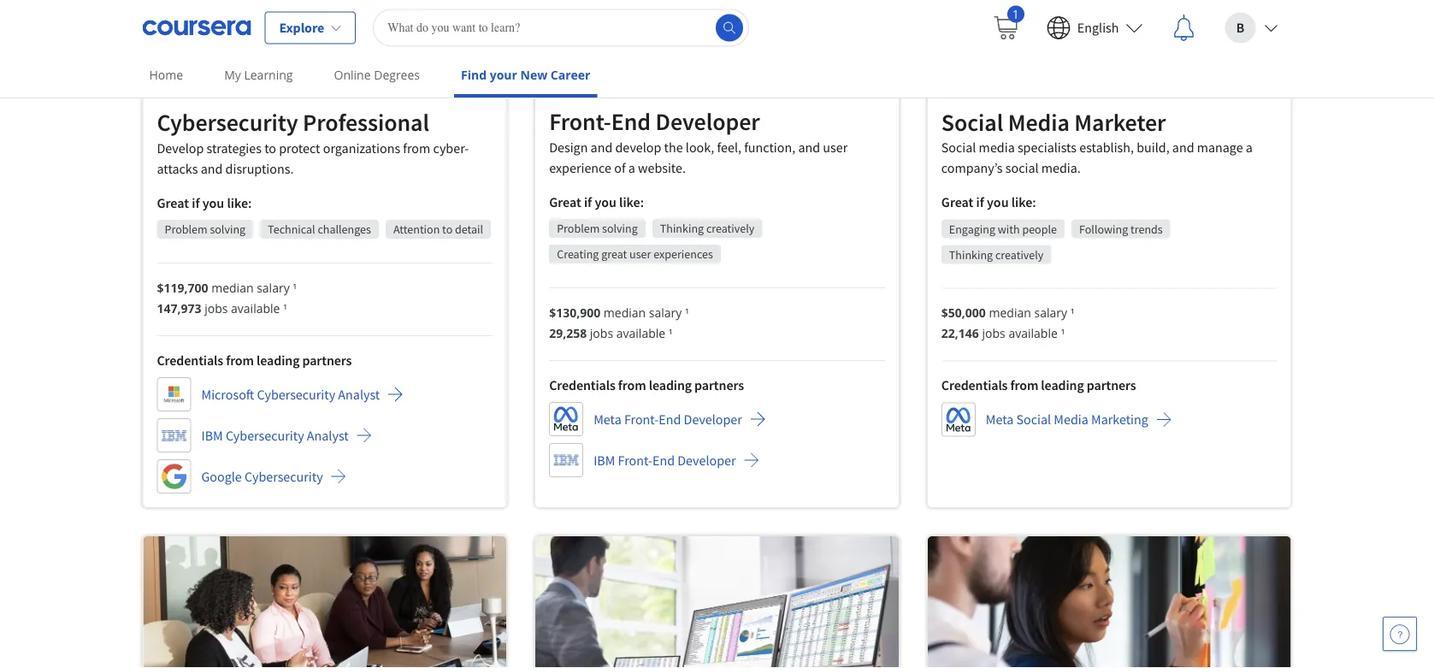 Task type: describe. For each thing, give the bounding box(es) containing it.
22,146
[[942, 325, 979, 341]]

attention
[[393, 222, 440, 237]]

1 horizontal spatial thinking creatively
[[949, 247, 1044, 262]]

jobs for develop
[[205, 300, 228, 316]]

disruptions.
[[225, 160, 294, 177]]

cybersecurity inside cybersecurity professional develop strategies to protect organizations from cyber- attacks and disruptions.
[[157, 107, 298, 137]]

microsoft
[[201, 386, 254, 403]]

partners for end
[[695, 376, 744, 393]]

if for front-
[[584, 193, 592, 210]]

help center image
[[1390, 624, 1411, 644]]

google cybersecurity
[[201, 468, 323, 485]]

front-end developer design and develop the look, feel, function, and user experience of a website.
[[549, 106, 848, 176]]

of
[[614, 159, 626, 176]]

partners for media
[[1087, 377, 1137, 394]]

shopping cart: 1 item element
[[992, 6, 1025, 41]]

cybersecurity professional develop strategies to protect organizations from cyber- attacks and disruptions.
[[157, 107, 469, 177]]

meta for social
[[986, 411, 1014, 428]]

social media marketer social media specialists establish, build, and manage a company's social media.
[[942, 107, 1253, 177]]

median for developer
[[604, 304, 646, 320]]

coursera image
[[142, 14, 251, 41]]

you for cybersecurity
[[203, 194, 224, 211]]

end for ibm
[[653, 452, 675, 469]]

great if you like: for social
[[942, 194, 1037, 211]]

meta for front-
[[594, 410, 622, 428]]

available for develop
[[231, 300, 280, 316]]

career
[[551, 67, 591, 83]]

develop
[[616, 138, 662, 156]]

1
[[1013, 6, 1020, 22]]

your
[[490, 67, 517, 83]]

design
[[549, 138, 588, 156]]

protect
[[279, 140, 320, 157]]

ibm front-end developer link
[[549, 443, 760, 477]]

credentials for front-
[[549, 376, 616, 393]]

online degrees
[[334, 67, 420, 83]]

people
[[1023, 221, 1057, 237]]

b
[[1237, 19, 1245, 36]]

english
[[1078, 19, 1119, 36]]

google cybersecurity link
[[157, 459, 347, 494]]

leading for developer
[[649, 376, 692, 393]]

strategies
[[207, 140, 262, 157]]

microsoft cybersecurity analyst link
[[157, 377, 404, 412]]

find
[[461, 67, 487, 83]]

great for front-end developer
[[549, 193, 581, 210]]

organizations
[[323, 140, 400, 157]]

microsoft cybersecurity analyst
[[201, 386, 380, 403]]

What do you want to learn? text field
[[373, 9, 750, 47]]

$130,900 median salary ¹ 29,258 jobs available ¹
[[549, 304, 689, 341]]

credentials from leading partners for marketer
[[942, 377, 1137, 394]]

partners for professional
[[302, 352, 352, 369]]

manage
[[1197, 139, 1244, 156]]

0 vertical spatial thinking
[[660, 221, 704, 236]]

professional
[[303, 107, 429, 137]]

problem for front-end developer
[[557, 221, 600, 236]]

median for marketer
[[989, 305, 1032, 321]]

social
[[1006, 160, 1039, 177]]

1 vertical spatial social
[[942, 139, 976, 156]]

ibm cybersecurity analyst
[[201, 427, 349, 444]]

media
[[979, 139, 1015, 156]]

experience
[[549, 159, 612, 176]]

build,
[[1137, 139, 1170, 156]]

specialists
[[1018, 139, 1077, 156]]

front- for meta
[[624, 410, 659, 428]]

explore
[[279, 19, 324, 36]]

$119,700
[[157, 279, 208, 296]]

google
[[201, 468, 242, 485]]

and inside cybersecurity professional develop strategies to protect organizations from cyber- attacks and disruptions.
[[201, 160, 223, 177]]

cybersecurity for google
[[245, 468, 323, 485]]

salary for marketer
[[1035, 305, 1068, 321]]

developer for meta front-end developer
[[684, 410, 742, 428]]

1 horizontal spatial to
[[442, 222, 453, 237]]

available for marketer
[[1009, 325, 1058, 341]]

like: for marketer
[[1012, 194, 1037, 211]]

following
[[1080, 221, 1129, 237]]

ibm front-end developer
[[594, 452, 736, 469]]

meta front-end developer link
[[549, 402, 766, 436]]

find your new career link
[[454, 56, 597, 98]]

meta social media marketing
[[986, 411, 1149, 428]]

feel,
[[717, 138, 742, 156]]

developer inside front-end developer design and develop the look, feel, function, and user experience of a website.
[[656, 106, 760, 136]]

attacks
[[157, 160, 198, 177]]

1 vertical spatial thinking
[[949, 247, 993, 262]]

great
[[602, 246, 627, 262]]

following trends
[[1080, 221, 1163, 237]]

engaging with people
[[949, 221, 1057, 237]]

you for front-
[[595, 193, 617, 210]]

salary for develop
[[257, 279, 290, 296]]

solving for develop
[[210, 222, 246, 237]]

learning
[[244, 67, 293, 83]]

find your new career
[[461, 67, 591, 83]]

median for develop
[[211, 279, 254, 296]]

trends
[[1131, 221, 1163, 237]]

user inside front-end developer design and develop the look, feel, function, and user experience of a website.
[[823, 138, 848, 156]]

$50,000
[[942, 305, 986, 321]]

attention to detail
[[393, 222, 483, 237]]

jobs for developer
[[590, 325, 613, 341]]

and right function,
[[799, 138, 820, 156]]

and inside the social media marketer social media specialists establish, build, and manage a company's social media.
[[1173, 139, 1195, 156]]

$130,900
[[549, 304, 601, 320]]

credentials for cybersecurity
[[157, 352, 223, 369]]

and up the experience
[[591, 138, 613, 156]]

1 vertical spatial media
[[1054, 411, 1089, 428]]

creating great user experiences
[[557, 246, 713, 262]]

147,973
[[157, 300, 201, 316]]

b button
[[1212, 0, 1292, 55]]

$50,000 median salary ¹ 22,146 jobs available ¹
[[942, 305, 1075, 341]]

my learning link
[[217, 56, 300, 94]]

degrees
[[374, 67, 420, 83]]

29,258
[[549, 325, 587, 341]]

developer for ibm front-end developer
[[678, 452, 736, 469]]

great if you like: for front-
[[549, 193, 644, 210]]

1 link
[[979, 0, 1033, 55]]

ibm cybersecurity analyst link
[[157, 418, 373, 453]]

a inside front-end developer design and develop the look, feel, function, and user experience of a website.
[[629, 159, 635, 176]]

problem for cybersecurity professional
[[165, 222, 208, 237]]

leading for develop
[[257, 352, 300, 369]]

from inside cybersecurity professional develop strategies to protect organizations from cyber- attacks and disruptions.
[[403, 140, 431, 157]]

credentials from leading partners for develop
[[157, 352, 352, 369]]



Task type: vqa. For each thing, say whether or not it's contained in the screenshot.
trial
no



Task type: locate. For each thing, give the bounding box(es) containing it.
partners up marketing
[[1087, 377, 1137, 394]]

front- up ibm front-end developer link
[[624, 410, 659, 428]]

from up meta front-end developer "link"
[[618, 376, 646, 393]]

from left cyber-
[[403, 140, 431, 157]]

technical
[[268, 222, 315, 237]]

cyber-
[[433, 140, 469, 157]]

marketer
[[1075, 107, 1166, 137]]

technical challenges
[[268, 222, 371, 237]]

social
[[942, 107, 1004, 137], [942, 139, 976, 156], [1017, 411, 1052, 428]]

1 horizontal spatial partners
[[695, 376, 744, 393]]

media
[[1008, 107, 1070, 137], [1054, 411, 1089, 428]]

available right 147,973
[[231, 300, 280, 316]]

ibm for develop
[[201, 427, 223, 444]]

credentials
[[157, 352, 223, 369], [549, 376, 616, 393], [942, 377, 1008, 394]]

0 vertical spatial user
[[823, 138, 848, 156]]

0 vertical spatial to
[[264, 140, 276, 157]]

thinking creatively up experiences on the top left of the page
[[660, 221, 755, 236]]

1 horizontal spatial jobs
[[590, 325, 613, 341]]

end inside "link"
[[659, 410, 681, 428]]

0 horizontal spatial great if you like:
[[157, 194, 252, 211]]

detail
[[455, 222, 483, 237]]

0 horizontal spatial leading
[[257, 352, 300, 369]]

great for cybersecurity professional
[[157, 194, 189, 211]]

available for developer
[[617, 325, 666, 341]]

0 vertical spatial front-
[[549, 106, 611, 136]]

partners up meta front-end developer
[[695, 376, 744, 393]]

look,
[[686, 138, 715, 156]]

2 horizontal spatial median
[[989, 305, 1032, 321]]

developer inside "link"
[[684, 410, 742, 428]]

cybersecurity up google cybersecurity
[[226, 427, 304, 444]]

0 vertical spatial ibm
[[201, 427, 223, 444]]

front- for ibm
[[618, 452, 653, 469]]

you
[[595, 193, 617, 210], [987, 194, 1009, 211], [203, 194, 224, 211]]

0 horizontal spatial meta
[[594, 410, 622, 428]]

0 horizontal spatial if
[[192, 194, 200, 211]]

problem up $119,700
[[165, 222, 208, 237]]

None search field
[[373, 9, 750, 47]]

end up ibm front-end developer
[[659, 410, 681, 428]]

2 horizontal spatial salary
[[1035, 305, 1068, 321]]

0 horizontal spatial partners
[[302, 352, 352, 369]]

0 vertical spatial analyst
[[338, 386, 380, 403]]

like: for develop
[[227, 194, 252, 211]]

1 horizontal spatial great
[[549, 193, 581, 210]]

cybersecurity for ibm
[[226, 427, 304, 444]]

0 horizontal spatial problem solving
[[165, 222, 246, 237]]

website.
[[638, 159, 686, 176]]

great
[[549, 193, 581, 210], [942, 194, 974, 211], [157, 194, 189, 211]]

jobs right '22,146'
[[982, 325, 1006, 341]]

0 vertical spatial social
[[942, 107, 1004, 137]]

online degrees link
[[327, 56, 427, 94]]

1 horizontal spatial median
[[604, 304, 646, 320]]

thinking down engaging
[[949, 247, 993, 262]]

meta inside "link"
[[594, 410, 622, 428]]

from up meta social media marketing link
[[1011, 377, 1039, 394]]

0 vertical spatial developer
[[656, 106, 760, 136]]

1 horizontal spatial meta
[[986, 411, 1014, 428]]

1 horizontal spatial if
[[584, 193, 592, 210]]

available inside $50,000 median salary ¹ 22,146 jobs available ¹
[[1009, 325, 1058, 341]]

meta front-end developer
[[594, 410, 742, 428]]

solving
[[602, 221, 638, 236], [210, 222, 246, 237]]

problem solving for developer
[[557, 221, 638, 236]]

front-
[[549, 106, 611, 136], [624, 410, 659, 428], [618, 452, 653, 469]]

meta
[[594, 410, 622, 428], [986, 411, 1014, 428]]

ibm
[[201, 427, 223, 444], [594, 452, 615, 469]]

0 horizontal spatial jobs
[[205, 300, 228, 316]]

1 horizontal spatial you
[[595, 193, 617, 210]]

salary
[[257, 279, 290, 296], [649, 304, 682, 320], [1035, 305, 1068, 321]]

end for meta
[[659, 410, 681, 428]]

to left the detail
[[442, 222, 453, 237]]

0 horizontal spatial great
[[157, 194, 189, 211]]

problem solving for develop
[[165, 222, 246, 237]]

1 horizontal spatial a
[[1246, 139, 1253, 156]]

thinking up experiences on the top left of the page
[[660, 221, 704, 236]]

if down the experience
[[584, 193, 592, 210]]

media.
[[1042, 160, 1081, 177]]

median inside '$119,700 median salary ¹ 147,973 jobs available ¹'
[[211, 279, 254, 296]]

my
[[224, 67, 241, 83]]

1 vertical spatial end
[[659, 410, 681, 428]]

analyst for ibm cybersecurity analyst
[[307, 427, 349, 444]]

end down meta front-end developer
[[653, 452, 675, 469]]

2 horizontal spatial available
[[1009, 325, 1058, 341]]

creating
[[557, 246, 599, 262]]

great if you like: down attacks at the top of the page
[[157, 194, 252, 211]]

to up disruptions. at the left of the page
[[264, 140, 276, 157]]

1 horizontal spatial problem solving
[[557, 221, 638, 236]]

1 horizontal spatial ibm
[[594, 452, 615, 469]]

credentials from leading partners for developer
[[549, 376, 744, 393]]

2 horizontal spatial like:
[[1012, 194, 1037, 211]]

user
[[823, 138, 848, 156], [630, 246, 651, 262]]

jobs right 29,258 at the left of the page
[[590, 325, 613, 341]]

creatively
[[707, 221, 755, 236], [996, 247, 1044, 262]]

1 horizontal spatial creatively
[[996, 247, 1044, 262]]

cybersecurity for microsoft
[[257, 386, 335, 403]]

great if you like: for cybersecurity
[[157, 194, 252, 211]]

home
[[149, 67, 183, 83]]

0 horizontal spatial creatively
[[707, 221, 755, 236]]

great up engaging
[[942, 194, 974, 211]]

problem
[[557, 221, 600, 236], [165, 222, 208, 237]]

1 vertical spatial a
[[629, 159, 635, 176]]

salary down experiences on the top left of the page
[[649, 304, 682, 320]]

2 horizontal spatial great
[[942, 194, 974, 211]]

median inside $50,000 median salary ¹ 22,146 jobs available ¹
[[989, 305, 1032, 321]]

¹
[[293, 279, 297, 296], [283, 300, 287, 316], [685, 304, 689, 320], [1071, 305, 1075, 321], [669, 325, 673, 341], [1061, 325, 1065, 341]]

like: for developer
[[619, 193, 644, 210]]

solving for developer
[[602, 221, 638, 236]]

end inside front-end developer design and develop the look, feel, function, and user experience of a website.
[[611, 106, 651, 136]]

social media marketer image
[[928, 0, 1291, 86]]

problem solving
[[557, 221, 638, 236], [165, 222, 246, 237]]

partners up the microsoft cybersecurity analyst
[[302, 352, 352, 369]]

with
[[998, 221, 1020, 237]]

developer down meta front-end developer
[[678, 452, 736, 469]]

leading up microsoft cybersecurity analyst link
[[257, 352, 300, 369]]

salary down technical
[[257, 279, 290, 296]]

cybersecurity analyst image
[[143, 0, 507, 86]]

2 vertical spatial front-
[[618, 452, 653, 469]]

and right build, on the right
[[1173, 139, 1195, 156]]

0 vertical spatial creatively
[[707, 221, 755, 236]]

creatively up experiences on the top left of the page
[[707, 221, 755, 236]]

like:
[[619, 193, 644, 210], [1012, 194, 1037, 211], [227, 194, 252, 211]]

great if you like: down the experience
[[549, 193, 644, 210]]

if for cybersecurity
[[192, 194, 200, 211]]

credentials down 29,258 at the left of the page
[[549, 376, 616, 393]]

media up specialists
[[1008, 107, 1070, 137]]

0 horizontal spatial problem
[[165, 222, 208, 237]]

end
[[611, 106, 651, 136], [659, 410, 681, 428], [653, 452, 675, 469]]

partners
[[302, 352, 352, 369], [695, 376, 744, 393], [1087, 377, 1137, 394]]

a right the manage
[[1246, 139, 1253, 156]]

2 vertical spatial end
[[653, 452, 675, 469]]

2 horizontal spatial great if you like:
[[942, 194, 1037, 211]]

ibm down meta front-end developer "link"
[[594, 452, 615, 469]]

creatively down with on the top right
[[996, 247, 1044, 262]]

0 horizontal spatial ibm
[[201, 427, 223, 444]]

1 vertical spatial to
[[442, 222, 453, 237]]

a inside the social media marketer social media specialists establish, build, and manage a company's social media.
[[1246, 139, 1253, 156]]

1 horizontal spatial user
[[823, 138, 848, 156]]

credentials from leading partners
[[157, 352, 352, 369], [549, 376, 744, 393], [942, 377, 1137, 394]]

develop
[[157, 140, 204, 157]]

1 horizontal spatial thinking
[[949, 247, 993, 262]]

from
[[403, 140, 431, 157], [226, 352, 254, 369], [618, 376, 646, 393], [1011, 377, 1039, 394]]

developer up ibm front-end developer
[[684, 410, 742, 428]]

if
[[584, 193, 592, 210], [977, 194, 985, 211], [192, 194, 200, 211]]

0 horizontal spatial to
[[264, 140, 276, 157]]

salary inside $50,000 median salary ¹ 22,146 jobs available ¹
[[1035, 305, 1068, 321]]

available
[[231, 300, 280, 316], [617, 325, 666, 341], [1009, 325, 1058, 341]]

0 horizontal spatial median
[[211, 279, 254, 296]]

new
[[521, 67, 548, 83]]

1 vertical spatial analyst
[[307, 427, 349, 444]]

thinking
[[660, 221, 704, 236], [949, 247, 993, 262]]

problem solving up great on the top left
[[557, 221, 638, 236]]

from for social media marketer
[[1011, 377, 1039, 394]]

leading up meta front-end developer
[[649, 376, 692, 393]]

1 vertical spatial developer
[[684, 410, 742, 428]]

you up engaging with people
[[987, 194, 1009, 211]]

0 vertical spatial thinking creatively
[[660, 221, 755, 236]]

1 vertical spatial user
[[630, 246, 651, 262]]

if down attacks at the top of the page
[[192, 194, 200, 211]]

leading up meta social media marketing
[[1041, 377, 1084, 394]]

1 vertical spatial ibm
[[594, 452, 615, 469]]

$119,700 median salary ¹ 147,973 jobs available ¹
[[157, 279, 297, 316]]

1 horizontal spatial available
[[617, 325, 666, 341]]

engaging
[[949, 221, 996, 237]]

1 horizontal spatial like:
[[619, 193, 644, 210]]

2 horizontal spatial leading
[[1041, 377, 1084, 394]]

2 vertical spatial social
[[1017, 411, 1052, 428]]

developer
[[656, 106, 760, 136], [684, 410, 742, 428], [678, 452, 736, 469]]

1 horizontal spatial problem
[[557, 221, 600, 236]]

online
[[334, 67, 371, 83]]

jobs inside $130,900 median salary ¹ 29,258 jobs available ¹
[[590, 325, 613, 341]]

2 horizontal spatial if
[[977, 194, 985, 211]]

salary inside $130,900 median salary ¹ 29,258 jobs available ¹
[[649, 304, 682, 320]]

credentials from leading partners up microsoft cybersecurity analyst link
[[157, 352, 352, 369]]

and
[[591, 138, 613, 156], [799, 138, 820, 156], [1173, 139, 1195, 156], [201, 160, 223, 177]]

analyst for microsoft cybersecurity analyst
[[338, 386, 380, 403]]

cybersecurity
[[157, 107, 298, 137], [257, 386, 335, 403], [226, 427, 304, 444], [245, 468, 323, 485]]

2 horizontal spatial partners
[[1087, 377, 1137, 394]]

challenges
[[318, 222, 371, 237]]

experiences
[[654, 246, 713, 262]]

0 horizontal spatial you
[[203, 194, 224, 211]]

credentials down '22,146'
[[942, 377, 1008, 394]]

jobs inside '$119,700 median salary ¹ 147,973 jobs available ¹'
[[205, 300, 228, 316]]

available right 29,258 at the left of the page
[[617, 325, 666, 341]]

1 vertical spatial thinking creatively
[[949, 247, 1044, 262]]

credentials for social
[[942, 377, 1008, 394]]

great if you like: up engaging with people
[[942, 194, 1037, 211]]

the
[[664, 138, 683, 156]]

like: down disruptions. at the left of the page
[[227, 194, 252, 211]]

problem up creating
[[557, 221, 600, 236]]

2 horizontal spatial credentials
[[942, 377, 1008, 394]]

0 horizontal spatial thinking
[[660, 221, 704, 236]]

2 vertical spatial developer
[[678, 452, 736, 469]]

from up microsoft
[[226, 352, 254, 369]]

jobs
[[205, 300, 228, 316], [590, 325, 613, 341], [982, 325, 1006, 341]]

front- inside front-end developer design and develop the look, feel, function, and user experience of a website.
[[549, 106, 611, 136]]

if for social
[[977, 194, 985, 211]]

0 horizontal spatial credentials from leading partners
[[157, 352, 352, 369]]

if up engaging
[[977, 194, 985, 211]]

function,
[[744, 138, 796, 156]]

great for social media marketer
[[942, 194, 974, 211]]

media left marketing
[[1054, 411, 1089, 428]]

salary down people at the top of the page
[[1035, 305, 1068, 321]]

1 vertical spatial front-
[[624, 410, 659, 428]]

median inside $130,900 median salary ¹ 29,258 jobs available ¹
[[604, 304, 646, 320]]

0 horizontal spatial user
[[630, 246, 651, 262]]

from for cybersecurity professional
[[226, 352, 254, 369]]

from for front-end developer
[[618, 376, 646, 393]]

like: up with on the top right
[[1012, 194, 1037, 211]]

a right of in the top left of the page
[[629, 159, 635, 176]]

home link
[[142, 56, 190, 94]]

2 horizontal spatial jobs
[[982, 325, 1006, 341]]

cybersecurity down ibm cybersecurity analyst
[[245, 468, 323, 485]]

thinking creatively
[[660, 221, 755, 236], [949, 247, 1044, 262]]

median right $50,000
[[989, 305, 1032, 321]]

0 vertical spatial a
[[1246, 139, 1253, 156]]

you down strategies
[[203, 194, 224, 211]]

developer up look,
[[656, 106, 760, 136]]

meta social media marketing link
[[942, 403, 1173, 437]]

available inside $130,900 median salary ¹ 29,258 jobs available ¹
[[617, 325, 666, 341]]

establish,
[[1080, 139, 1134, 156]]

great down attacks at the top of the page
[[157, 194, 189, 211]]

1 horizontal spatial great if you like:
[[549, 193, 644, 210]]

solving up great on the top left
[[602, 221, 638, 236]]

front- up design
[[549, 106, 611, 136]]

1 vertical spatial creatively
[[996, 247, 1044, 262]]

median
[[211, 279, 254, 296], [604, 304, 646, 320], [989, 305, 1032, 321]]

0 horizontal spatial a
[[629, 159, 635, 176]]

great if you like:
[[549, 193, 644, 210], [942, 194, 1037, 211], [157, 194, 252, 211]]

leading for marketer
[[1041, 377, 1084, 394]]

2 horizontal spatial credentials from leading partners
[[942, 377, 1137, 394]]

ibm up google
[[201, 427, 223, 444]]

available inside '$119,700 median salary ¹ 147,973 jobs available ¹'
[[231, 300, 280, 316]]

marketing
[[1092, 411, 1149, 428]]

credentials from leading partners up meta front-end developer "link"
[[549, 376, 744, 393]]

like: down of in the top left of the page
[[619, 193, 644, 210]]

0 vertical spatial media
[[1008, 107, 1070, 137]]

leading
[[257, 352, 300, 369], [649, 376, 692, 393], [1041, 377, 1084, 394]]

0 horizontal spatial salary
[[257, 279, 290, 296]]

english button
[[1033, 0, 1157, 55]]

salary inside '$119,700 median salary ¹ 147,973 jobs available ¹'
[[257, 279, 290, 296]]

media inside the social media marketer social media specialists establish, build, and manage a company's social media.
[[1008, 107, 1070, 137]]

credentials up microsoft
[[157, 352, 223, 369]]

2 horizontal spatial you
[[987, 194, 1009, 211]]

median right $130,900
[[604, 304, 646, 320]]

ibm for developer
[[594, 452, 615, 469]]

user right function,
[[823, 138, 848, 156]]

0 horizontal spatial thinking creatively
[[660, 221, 755, 236]]

you down of in the top left of the page
[[595, 193, 617, 210]]

problem solving up $119,700
[[165, 222, 246, 237]]

credentials from leading partners up meta social media marketing link
[[942, 377, 1137, 394]]

0 horizontal spatial solving
[[210, 222, 246, 237]]

1 horizontal spatial salary
[[649, 304, 682, 320]]

end up develop
[[611, 106, 651, 136]]

1 horizontal spatial credentials from leading partners
[[549, 376, 744, 393]]

0 horizontal spatial credentials
[[157, 352, 223, 369]]

analyst
[[338, 386, 380, 403], [307, 427, 349, 444]]

0 horizontal spatial like:
[[227, 194, 252, 211]]

to inside cybersecurity professional develop strategies to protect organizations from cyber- attacks and disruptions.
[[264, 140, 276, 157]]

solving left technical
[[210, 222, 246, 237]]

you for social
[[987, 194, 1009, 211]]

front- down meta front-end developer "link"
[[618, 452, 653, 469]]

1 horizontal spatial leading
[[649, 376, 692, 393]]

jobs inside $50,000 median salary ¹ 22,146 jobs available ¹
[[982, 325, 1006, 341]]

cybersecurity up strategies
[[157, 107, 298, 137]]

available right '22,146'
[[1009, 325, 1058, 341]]

thinking creatively down engaging with people
[[949, 247, 1044, 262]]

1 horizontal spatial solving
[[602, 221, 638, 236]]

cybersecurity up ibm cybersecurity analyst
[[257, 386, 335, 403]]

company's
[[942, 160, 1003, 177]]

explore button
[[265, 12, 356, 44]]

user right great on the top left
[[630, 246, 651, 262]]

and down strategies
[[201, 160, 223, 177]]

my learning
[[224, 67, 293, 83]]

salary for developer
[[649, 304, 682, 320]]

0 horizontal spatial available
[[231, 300, 280, 316]]

jobs right 147,973
[[205, 300, 228, 316]]

front- inside "link"
[[624, 410, 659, 428]]

median right $119,700
[[211, 279, 254, 296]]

great down the experience
[[549, 193, 581, 210]]

0 vertical spatial end
[[611, 106, 651, 136]]

1 horizontal spatial credentials
[[549, 376, 616, 393]]

jobs for marketer
[[982, 325, 1006, 341]]



